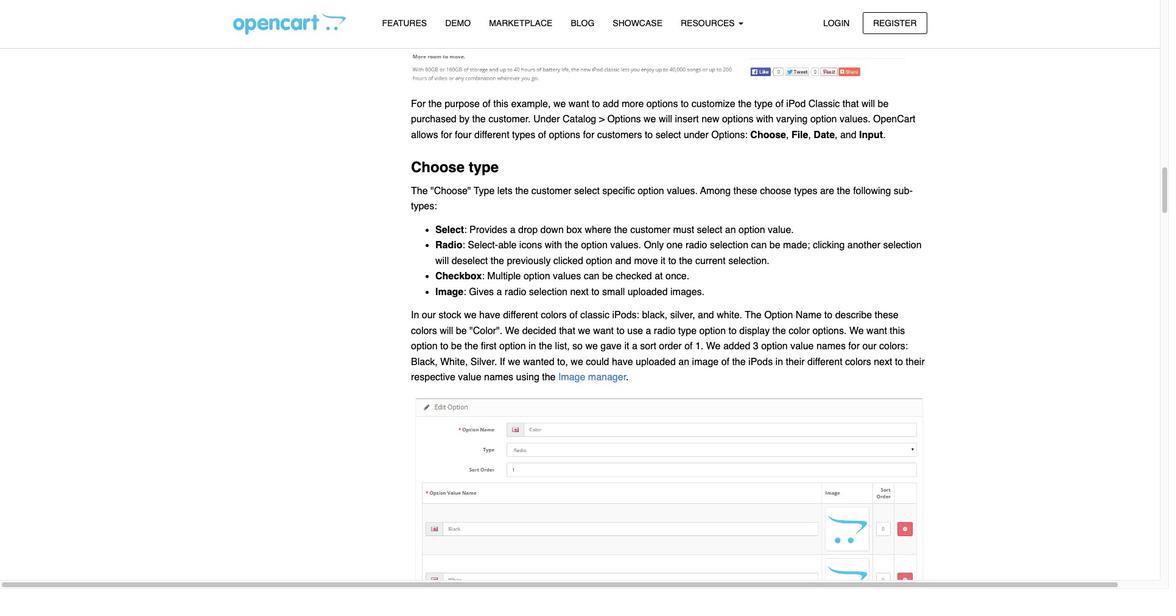 Task type: vqa. For each thing, say whether or not it's contained in the screenshot.


Task type: describe. For each thing, give the bounding box(es) containing it.
only
[[644, 240, 664, 251]]

it inside : select-able icons with the option values. only one radio selection can be made; clicking another selection will deselect the previously clicked option and move it to the current selection.
[[661, 256, 666, 267]]

marketplace link
[[480, 13, 562, 34]]

login
[[823, 18, 850, 28]]

3 , from the left
[[835, 130, 838, 141]]

1 horizontal spatial colors
[[541, 310, 567, 321]]

it inside "in our stock we have different colors of classic ipods: black, silver, and white. the option name to describe these colors will be "color". we decided that we want to use a radio type option to display the color options. we want this option to be the first option in the list, so we gave it a sort order of 1. we added 3 option value names for our colors: black, white, silver. if we wanted to, we could have uploaded an image of the ipods in their different colors next to their respective value names using the"
[[625, 341, 630, 352]]

specific
[[603, 186, 635, 197]]

decided
[[522, 326, 557, 337]]

values
[[553, 271, 581, 282]]

we up so in the bottom left of the page
[[578, 326, 591, 337]]

options.
[[813, 326, 847, 337]]

purchased
[[411, 114, 457, 125]]

the right are
[[837, 186, 851, 197]]

1 horizontal spatial for
[[583, 130, 595, 141]]

gives
[[469, 287, 494, 298]]

first
[[481, 341, 497, 352]]

manager
[[588, 372, 627, 383]]

sort
[[640, 341, 657, 352]]

of down added
[[722, 357, 730, 368]]

ipod
[[787, 99, 806, 110]]

option up if
[[499, 341, 526, 352]]

demo
[[445, 18, 471, 28]]

by
[[459, 114, 470, 125]]

0 vertical spatial an
[[725, 225, 736, 235]]

0 horizontal spatial type
[[469, 159, 499, 176]]

use
[[628, 326, 643, 337]]

2 their from the left
[[906, 357, 925, 368]]

2 vertical spatial different
[[808, 357, 843, 368]]

the right lets
[[515, 186, 529, 197]]

want inside for the purpose of this example, we want to add more options to customize the type of ipod classic that will be purchased by the customer. under catalog > options we will insert new options with varying option values. opencart allows for four different types of options for customers to select under options:
[[569, 99, 589, 110]]

we up under
[[554, 99, 566, 110]]

2 , from the left
[[809, 130, 811, 141]]

option inside for the purpose of this example, we want to add more options to customize the type of ipod classic that will be purchased by the customer. under catalog > options we will insert new options with varying option values. opencart allows for four different types of options for customers to select under options:
[[811, 114, 837, 125]]

input
[[860, 130, 883, 141]]

select-
[[468, 240, 498, 251]]

in
[[411, 310, 419, 321]]

color
[[789, 326, 810, 337]]

2 horizontal spatial selection
[[884, 240, 922, 251]]

next inside checkbox : multiple option values can be checked at once. image : gives a radio selection next to small uploaded images.
[[570, 287, 589, 298]]

to up options.
[[825, 310, 833, 321]]

will up opencart
[[862, 99, 875, 110]]

to down colors:
[[895, 357, 903, 368]]

blog
[[571, 18, 595, 28]]

silver,
[[670, 310, 695, 321]]

0 vertical spatial in
[[529, 341, 536, 352]]

will left "insert"
[[659, 114, 673, 125]]

types inside for the purpose of this example, we want to add more options to customize the type of ipod classic that will be purchased by the customer. under catalog > options we will insert new options with varying option values. opencart allows for four different types of options for customers to select under options:
[[512, 130, 536, 141]]

: select-able icons with the option values. only one radio selection can be made; clicking another selection will deselect the previously clicked option and move it to the current selection.
[[436, 240, 922, 267]]

select inside the "choose" type lets the customer select specific option values. among these choose types are the following sub- types:
[[574, 186, 600, 197]]

be up white,
[[451, 341, 462, 352]]

showcase link
[[604, 13, 672, 34]]

register link
[[863, 12, 927, 34]]

another
[[848, 240, 881, 251]]

1 vertical spatial names
[[484, 372, 514, 383]]

varying
[[777, 114, 808, 125]]

drop
[[518, 225, 538, 235]]

black,
[[411, 357, 438, 368]]

previously
[[507, 256, 551, 267]]

showcase
[[613, 18, 663, 28]]

provides
[[470, 225, 508, 235]]

multiple
[[488, 271, 521, 282]]

be down stock
[[456, 326, 467, 337]]

for the purpose of this example, we want to add more options to customize the type of ipod classic that will be purchased by the customer. under catalog > options we will insert new options with varying option values. opencart allows for four different types of options for customers to select under options:
[[411, 99, 916, 141]]

following
[[853, 186, 891, 197]]

a right use
[[646, 326, 651, 337]]

can inside checkbox : multiple option values can be checked at once. image : gives a radio selection next to small uploaded images.
[[584, 271, 600, 282]]

of down under
[[538, 130, 546, 141]]

these inside "in our stock we have different colors of classic ipods: black, silver, and white. the option name to describe these colors will be "color". we decided that we want to use a radio type option to display the color options. we want this option to be the first option in the list, so we gave it a sort order of 1. we added 3 option value names for our colors: black, white, silver. if we wanted to, we could have uploaded an image of the ipods in their different colors next to their respective value names using the"
[[875, 310, 899, 321]]

with inside : select-able icons with the option values. only one radio selection can be made; clicking another selection will deselect the previously clicked option and move it to the current selection.
[[545, 240, 562, 251]]

demo link
[[436, 13, 480, 34]]

down
[[541, 225, 564, 235]]

types inside the "choose" type lets the customer select specific option values. among these choose types are the following sub- types:
[[794, 186, 818, 197]]

this inside "in our stock we have different colors of classic ipods: black, silver, and white. the option name to describe these colors will be "color". we decided that we want to use a radio type option to display the color options. we want this option to be the first option in the list, so we gave it a sort order of 1. we added 3 option value names for our colors: black, white, silver. if we wanted to, we could have uploaded an image of the ipods in their different colors next to their respective value names using the"
[[890, 326, 905, 337]]

display
[[740, 326, 770, 337]]

types:
[[411, 201, 437, 212]]

to down white.
[[729, 326, 737, 337]]

icons
[[519, 240, 542, 251]]

1 vertical spatial different
[[503, 310, 538, 321]]

added
[[724, 341, 751, 352]]

so
[[573, 341, 583, 352]]

1 vertical spatial value
[[458, 372, 482, 383]]

options:
[[712, 130, 748, 141]]

insert
[[675, 114, 699, 125]]

where
[[585, 225, 612, 235]]

features link
[[373, 13, 436, 34]]

checkbox : multiple option values can be checked at once. image : gives a radio selection next to small uploaded images.
[[436, 271, 705, 298]]

the right by
[[472, 114, 486, 125]]

1 horizontal spatial want
[[593, 326, 614, 337]]

date
[[814, 130, 835, 141]]

box
[[567, 225, 582, 235]]

purpose
[[445, 99, 480, 110]]

opencart
[[874, 114, 916, 125]]

we right so in the bottom left of the page
[[586, 341, 598, 352]]

0 vertical spatial value
[[791, 341, 814, 352]]

radio inside : select-able icons with the option values. only one radio selection can be made; clicking another selection will deselect the previously clicked option and move it to the current selection.
[[686, 240, 707, 251]]

image inside checkbox : multiple option values can be checked at once. image : gives a radio selection next to small uploaded images.
[[436, 287, 464, 298]]

uploaded inside "in our stock we have different colors of classic ipods: black, silver, and white. the option name to describe these colors will be "color". we decided that we want to use a radio type option to display the color options. we want this option to be the first option in the list, so we gave it a sort order of 1. we added 3 option value names for our colors: black, white, silver. if we wanted to, we could have uploaded an image of the ipods in their different colors next to their respective value names using the"
[[636, 357, 676, 368]]

option up black,
[[411, 341, 438, 352]]

the inside the "choose" type lets the customer select specific option values. among these choose types are the following sub- types:
[[411, 186, 428, 197]]

able
[[498, 240, 517, 251]]

stock
[[439, 310, 462, 321]]

0 horizontal spatial .
[[627, 372, 629, 383]]

to left add
[[592, 99, 600, 110]]

black,
[[642, 310, 668, 321]]

we right to,
[[571, 357, 583, 368]]

"color".
[[470, 326, 503, 337]]

to right customers
[[645, 130, 653, 141]]

the down box
[[565, 240, 579, 251]]

option
[[765, 310, 793, 321]]

1 horizontal spatial selection
[[710, 240, 749, 251]]

the up the purchased
[[428, 99, 442, 110]]

the down option
[[773, 326, 786, 337]]

images.
[[671, 287, 705, 298]]

: left the gives
[[464, 287, 466, 298]]

ipods
[[749, 357, 773, 368]]

selection inside checkbox : multiple option values can be checked at once. image : gives a radio selection next to small uploaded images.
[[529, 287, 568, 298]]

can inside : select-able icons with the option values. only one radio selection can be made; clicking another selection will deselect the previously clicked option and move it to the current selection.
[[751, 240, 767, 251]]

1 , from the left
[[786, 130, 789, 141]]

select : provides a drop down box where the customer must select an option value.
[[436, 225, 794, 235]]

customer inside the "choose" type lets the customer select specific option values. among these choose types are the following sub- types:
[[532, 186, 572, 197]]

option down where
[[581, 240, 608, 251]]

will inside : select-able icons with the option values. only one radio selection can be made; clicking another selection will deselect the previously clicked option and move it to the current selection.
[[436, 256, 449, 267]]

the up once. at the top right
[[679, 256, 693, 267]]

values. inside for the purpose of this example, we want to add more options to customize the type of ipod classic that will be purchased by the customer. under catalog > options we will insert new options with varying option values. opencart allows for four different types of options for customers to select under options:
[[840, 114, 871, 125]]

marketplace
[[489, 18, 553, 28]]

the right customize
[[738, 99, 752, 110]]

select inside for the purpose of this example, we want to add more options to customize the type of ipod classic that will be purchased by the customer. under catalog > options we will insert new options with varying option values. opencart allows for four different types of options for customers to select under options:
[[656, 130, 681, 141]]

the "choose" type lets the customer select specific option values. among these choose types are the following sub- types:
[[411, 186, 913, 212]]

to inside : select-able icons with the option values. only one radio selection can be made; clicking another selection will deselect the previously clicked option and move it to the current selection.
[[668, 256, 677, 267]]

login link
[[813, 12, 860, 34]]

1 horizontal spatial .
[[883, 130, 886, 141]]

clicked
[[554, 256, 583, 267]]

: inside : select-able icons with the option values. only one radio selection can be made; clicking another selection will deselect the previously clicked option and move it to the current selection.
[[463, 240, 465, 251]]

0 horizontal spatial for
[[441, 130, 452, 141]]

the right where
[[614, 225, 628, 235]]

of left '1.'
[[685, 341, 693, 352]]

value.
[[768, 225, 794, 235]]

one
[[667, 240, 683, 251]]

small
[[602, 287, 625, 298]]

allows
[[411, 130, 438, 141]]

ipod classic image
[[411, 0, 927, 89]]

are
[[820, 186, 835, 197]]

image manager .
[[559, 372, 629, 383]]

resources link
[[672, 13, 753, 34]]

the left first
[[465, 341, 478, 352]]

sub-
[[894, 186, 913, 197]]

radio inside checkbox : multiple option values can be checked at once. image : gives a radio selection next to small uploaded images.
[[505, 287, 527, 298]]

: up the gives
[[482, 271, 485, 282]]



Task type: locate. For each thing, give the bounding box(es) containing it.
wanted
[[523, 357, 555, 368]]

1 horizontal spatial this
[[890, 326, 905, 337]]

customize
[[692, 99, 736, 110]]

with
[[757, 114, 774, 125], [545, 240, 562, 251]]

1 horizontal spatial options
[[647, 99, 678, 110]]

catalog
[[563, 114, 596, 125]]

, left date
[[809, 130, 811, 141]]

options
[[608, 114, 641, 125]]

four
[[455, 130, 472, 141]]

checked
[[616, 271, 652, 282]]

0 horizontal spatial customer
[[532, 186, 572, 197]]

with left 'varying'
[[757, 114, 774, 125]]

1 horizontal spatial we
[[706, 341, 721, 352]]

1 horizontal spatial can
[[751, 240, 767, 251]]

and left input
[[841, 130, 857, 141]]

different down customer.
[[475, 130, 510, 141]]

option right clicked
[[586, 256, 613, 267]]

a
[[510, 225, 516, 235], [497, 287, 502, 298], [646, 326, 651, 337], [632, 341, 638, 352]]

0 vertical spatial choose
[[751, 130, 786, 141]]

colors down in
[[411, 326, 437, 337]]

type
[[474, 186, 495, 197]]

0 horizontal spatial and
[[615, 256, 632, 267]]

0 horizontal spatial it
[[625, 341, 630, 352]]

deselect
[[452, 256, 488, 267]]

customer up down
[[532, 186, 572, 197]]

names down if
[[484, 372, 514, 383]]

these inside the "choose" type lets the customer select specific option values. among these choose types are the following sub- types:
[[734, 186, 758, 197]]

the left list,
[[539, 341, 553, 352]]

0 horizontal spatial their
[[786, 357, 805, 368]]

0 vertical spatial different
[[475, 130, 510, 141]]

.
[[883, 130, 886, 141], [627, 372, 629, 383]]

list,
[[555, 341, 570, 352]]

0 horizontal spatial our
[[422, 310, 436, 321]]

1.
[[696, 341, 704, 352]]

be inside for the purpose of this example, we want to add more options to customize the type of ipod classic that will be purchased by the customer. under catalog > options we will insert new options with varying option values. opencart allows for four different types of options for customers to select under options:
[[878, 99, 889, 110]]

0 horizontal spatial image
[[436, 287, 464, 298]]

blog link
[[562, 13, 604, 34]]

with down down
[[545, 240, 562, 251]]

radio
[[686, 240, 707, 251], [505, 287, 527, 298], [654, 326, 676, 337]]

selection right another
[[884, 240, 922, 251]]

this
[[494, 99, 509, 110], [890, 326, 905, 337]]

1 vertical spatial and
[[615, 256, 632, 267]]

it right gave
[[625, 341, 630, 352]]

0 vertical spatial type
[[755, 99, 773, 110]]

uploaded down at on the top
[[628, 287, 668, 298]]

will down stock
[[440, 326, 453, 337]]

to left use
[[617, 326, 625, 337]]

that right classic
[[843, 99, 859, 110]]

features
[[382, 18, 427, 28]]

these up colors:
[[875, 310, 899, 321]]

1 horizontal spatial our
[[863, 341, 877, 352]]

2 vertical spatial values.
[[611, 240, 641, 251]]

1 vertical spatial types
[[794, 186, 818, 197]]

type up "type"
[[469, 159, 499, 176]]

choose for choose type
[[411, 159, 465, 176]]

and right the silver,
[[698, 310, 714, 321]]

option left value.
[[739, 225, 765, 235]]

to inside checkbox : multiple option values can be checked at once. image : gives a radio selection next to small uploaded images.
[[592, 287, 600, 298]]

values. inside : select-able icons with the option values. only one radio selection can be made; clicking another selection will deselect the previously clicked option and move it to the current selection.
[[611, 240, 641, 251]]

classic
[[581, 310, 610, 321]]

2 horizontal spatial radio
[[686, 240, 707, 251]]

checkbox
[[436, 271, 482, 282]]

0 vertical spatial our
[[422, 310, 436, 321]]

2 horizontal spatial want
[[867, 326, 887, 337]]

selection.
[[729, 256, 770, 267]]

of left ipod
[[776, 99, 784, 110]]

0 horizontal spatial that
[[559, 326, 576, 337]]

1 vertical spatial options
[[722, 114, 754, 125]]

colors
[[541, 310, 567, 321], [411, 326, 437, 337], [845, 357, 871, 368]]

opencart - open source shopping cart solution image
[[233, 13, 346, 35]]

these
[[734, 186, 758, 197], [875, 310, 899, 321]]

their down color
[[786, 357, 805, 368]]

1 horizontal spatial names
[[817, 341, 846, 352]]

1 horizontal spatial their
[[906, 357, 925, 368]]

have down gave
[[612, 357, 633, 368]]

1 vertical spatial have
[[612, 357, 633, 368]]

0 vertical spatial customer
[[532, 186, 572, 197]]

gave
[[601, 341, 622, 352]]

we
[[505, 326, 520, 337], [850, 326, 864, 337], [706, 341, 721, 352]]

for down describe
[[849, 341, 860, 352]]

we down describe
[[850, 326, 864, 337]]

want up gave
[[593, 326, 614, 337]]

the down added
[[732, 357, 746, 368]]

0 vertical spatial that
[[843, 99, 859, 110]]

1 horizontal spatial in
[[776, 357, 783, 368]]

to
[[592, 99, 600, 110], [681, 99, 689, 110], [645, 130, 653, 141], [668, 256, 677, 267], [592, 287, 600, 298], [825, 310, 833, 321], [617, 326, 625, 337], [729, 326, 737, 337], [440, 341, 449, 352], [895, 357, 903, 368]]

0 horizontal spatial radio
[[505, 287, 527, 298]]

customer up only
[[631, 225, 671, 235]]

the inside "in our stock we have different colors of classic ipods: black, silver, and white. the option name to describe these colors will be "color". we decided that we want to use a radio type option to display the color options. we want this option to be the first option in the list, so we gave it a sort order of 1. we added 3 option value names for our colors: black, white, silver. if we wanted to, we could have uploaded an image of the ipods in their different colors next to their respective value names using the"
[[745, 310, 762, 321]]

2 vertical spatial options
[[549, 130, 581, 141]]

add
[[603, 99, 619, 110]]

next down values
[[570, 287, 589, 298]]

our
[[422, 310, 436, 321], [863, 341, 877, 352]]

1 vertical spatial our
[[863, 341, 877, 352]]

2 vertical spatial type
[[678, 326, 697, 337]]

of
[[483, 99, 491, 110], [776, 99, 784, 110], [538, 130, 546, 141], [570, 310, 578, 321], [685, 341, 693, 352], [722, 357, 730, 368]]

type inside "in our stock we have different colors of classic ipods: black, silver, and white. the option name to describe these colors will be "color". we decided that we want to use a radio type option to display the color options. we want this option to be the first option in the list, so we gave it a sort order of 1. we added 3 option value names for our colors: black, white, silver. if we wanted to, we could have uploaded an image of the ipods in their different colors next to their respective value names using the"
[[678, 326, 697, 337]]

option inside the "choose" type lets the customer select specific option values. among these choose types are the following sub- types:
[[638, 186, 664, 197]]

0 horizontal spatial select
[[574, 186, 600, 197]]

0 vertical spatial it
[[661, 256, 666, 267]]

1 horizontal spatial types
[[794, 186, 818, 197]]

in up wanted
[[529, 341, 536, 352]]

under
[[684, 130, 709, 141]]

clicking
[[813, 240, 845, 251]]

among
[[700, 186, 731, 197]]

1 vertical spatial radio
[[505, 287, 527, 298]]

have up "color". on the bottom left of the page
[[479, 310, 501, 321]]

be inside : select-able icons with the option values. only one radio selection can be made; clicking another selection will deselect the previously clicked option and move it to the current selection.
[[770, 240, 781, 251]]

current
[[696, 256, 726, 267]]

0 vertical spatial colors
[[541, 310, 567, 321]]

1 vertical spatial .
[[627, 372, 629, 383]]

image
[[692, 357, 719, 368]]

image down checkbox at the left top of page
[[436, 287, 464, 298]]

order
[[659, 341, 682, 352]]

1 vertical spatial with
[[545, 240, 562, 251]]

select down "insert"
[[656, 130, 681, 141]]

their
[[786, 357, 805, 368], [906, 357, 925, 368]]

1 horizontal spatial image
[[559, 372, 586, 383]]

2 horizontal spatial colors
[[845, 357, 871, 368]]

a down multiple
[[497, 287, 502, 298]]

,
[[786, 130, 789, 141], [809, 130, 811, 141], [835, 130, 838, 141]]

name
[[796, 310, 822, 321]]

can up selection. on the top right of page
[[751, 240, 767, 251]]

move
[[634, 256, 658, 267]]

select
[[656, 130, 681, 141], [574, 186, 600, 197], [697, 225, 723, 235]]

2 horizontal spatial ,
[[835, 130, 838, 141]]

if
[[500, 357, 505, 368]]

option down previously
[[524, 271, 550, 282]]

customers
[[597, 130, 642, 141]]

type
[[755, 99, 773, 110], [469, 159, 499, 176], [678, 326, 697, 337]]

1 vertical spatial colors
[[411, 326, 437, 337]]

for
[[441, 130, 452, 141], [583, 130, 595, 141], [849, 341, 860, 352]]

to down one
[[668, 256, 677, 267]]

the up types:
[[411, 186, 428, 197]]

2 horizontal spatial and
[[841, 130, 857, 141]]

that inside "in our stock we have different colors of classic ipods: black, silver, and white. the option name to describe these colors will be "color". we decided that we want to use a radio type option to display the color options. we want this option to be the first option in the list, so we gave it a sort order of 1. we added 3 option value names for our colors: black, white, silver. if we wanted to, we could have uploaded an image of the ipods in their different colors next to their respective value names using the"
[[559, 326, 576, 337]]

1 vertical spatial choose
[[411, 159, 465, 176]]

the
[[428, 99, 442, 110], [738, 99, 752, 110], [472, 114, 486, 125], [515, 186, 529, 197], [837, 186, 851, 197], [614, 225, 628, 235], [565, 240, 579, 251], [491, 256, 504, 267], [679, 256, 693, 267], [773, 326, 786, 337], [465, 341, 478, 352], [539, 341, 553, 352], [732, 357, 746, 368], [542, 372, 556, 383]]

2 vertical spatial radio
[[654, 326, 676, 337]]

uploaded inside checkbox : multiple option values can be checked at once. image : gives a radio selection next to small uploaded images.
[[628, 287, 668, 298]]

1 horizontal spatial type
[[678, 326, 697, 337]]

the down wanted
[[542, 372, 556, 383]]

1 horizontal spatial with
[[757, 114, 774, 125]]

type down the silver,
[[678, 326, 697, 337]]

selection up current
[[710, 240, 749, 251]]

to up "insert"
[[681, 99, 689, 110]]

1 vertical spatial select
[[574, 186, 600, 197]]

1 horizontal spatial an
[[725, 225, 736, 235]]

more
[[622, 99, 644, 110]]

0 vertical spatial options
[[647, 99, 678, 110]]

different inside for the purpose of this example, we want to add more options to customize the type of ipod classic that will be purchased by the customer. under catalog > options we will insert new options with varying option values. opencart allows for four different types of options for customers to select under options:
[[475, 130, 510, 141]]

can right values
[[584, 271, 600, 282]]

ipods:
[[613, 310, 640, 321]]

1 vertical spatial next
[[874, 357, 893, 368]]

an inside "in our stock we have different colors of classic ipods: black, silver, and white. the option name to describe these colors will be "color". we decided that we want to use a radio type option to display the color options. we want this option to be the first option in the list, so we gave it a sort order of 1. we added 3 option value names for our colors: black, white, silver. if we wanted to, we could have uploaded an image of the ipods in their different colors next to their respective value names using the"
[[679, 357, 690, 368]]

2 horizontal spatial options
[[722, 114, 754, 125]]

and
[[841, 130, 857, 141], [615, 256, 632, 267], [698, 310, 714, 321]]

1 horizontal spatial customer
[[631, 225, 671, 235]]

3
[[753, 341, 759, 352]]

0 horizontal spatial choose
[[411, 159, 465, 176]]

want
[[569, 99, 589, 110], [593, 326, 614, 337], [867, 326, 887, 337]]

at
[[655, 271, 663, 282]]

2 horizontal spatial select
[[697, 225, 723, 235]]

radio inside "in our stock we have different colors of classic ipods: black, silver, and white. the option name to describe these colors will be "color". we decided that we want to use a radio type option to display the color options. we want this option to be the first option in the list, so we gave it a sort order of 1. we added 3 option value names for our colors: black, white, silver. if we wanted to, we could have uploaded an image of the ipods in their different colors next to their respective value names using the"
[[654, 326, 676, 337]]

1 vertical spatial image
[[559, 372, 586, 383]]

0 horizontal spatial value
[[458, 372, 482, 383]]

names down options.
[[817, 341, 846, 352]]

0 vertical spatial these
[[734, 186, 758, 197]]

radio down the must
[[686, 240, 707, 251]]

next inside "in our stock we have different colors of classic ipods: black, silver, and white. the option name to describe these colors will be "color". we decided that we want to use a radio type option to display the color options. we want this option to be the first option in the list, so we gave it a sort order of 1. we added 3 option value names for our colors: black, white, silver. if we wanted to, we could have uploaded an image of the ipods in their different colors next to their respective value names using the"
[[874, 357, 893, 368]]

the
[[411, 186, 428, 197], [745, 310, 762, 321]]

option down classic
[[811, 114, 837, 125]]

want up colors:
[[867, 326, 887, 337]]

we
[[554, 99, 566, 110], [644, 114, 656, 125], [464, 310, 477, 321], [578, 326, 591, 337], [586, 341, 598, 352], [508, 357, 521, 368], [571, 357, 583, 368]]

options up options: on the top of the page
[[722, 114, 754, 125]]

option inside checkbox : multiple option values can be checked at once. image : gives a radio selection next to small uploaded images.
[[524, 271, 550, 282]]

a inside checkbox : multiple option values can be checked at once. image : gives a radio selection next to small uploaded images.
[[497, 287, 502, 298]]

white,
[[440, 357, 468, 368]]

values. inside the "choose" type lets the customer select specific option values. among these choose types are the following sub- types:
[[667, 186, 698, 197]]

with inside for the purpose of this example, we want to add more options to customize the type of ipod classic that will be purchased by the customer. under catalog > options we will insert new options with varying option values. opencart allows for four different types of options for customers to select under options:
[[757, 114, 774, 125]]

type inside for the purpose of this example, we want to add more options to customize the type of ipod classic that will be purchased by the customer. under catalog > options we will insert new options with varying option values. opencart allows for four different types of options for customers to select under options:
[[755, 99, 773, 110]]

register
[[873, 18, 917, 28]]

of right purpose
[[483, 99, 491, 110]]

values. left among
[[667, 186, 698, 197]]

0 horizontal spatial we
[[505, 326, 520, 337]]

we right if
[[508, 357, 521, 368]]

1 horizontal spatial have
[[612, 357, 633, 368]]

be up small
[[602, 271, 613, 282]]

choose type
[[411, 159, 499, 176]]

0 horizontal spatial names
[[484, 372, 514, 383]]

a left sort at bottom
[[632, 341, 638, 352]]

will inside "in our stock we have different colors of classic ipods: black, silver, and white. the option name to describe these colors will be "color". we decided that we want to use a radio type option to display the color options. we want this option to be the first option in the list, so we gave it a sort order of 1. we added 3 option value names for our colors: black, white, silver. if we wanted to, we could have uploaded an image of the ipods in their different colors next to their respective value names using the"
[[440, 326, 453, 337]]

1 horizontal spatial it
[[661, 256, 666, 267]]

we down more
[[644, 114, 656, 125]]

be inside checkbox : multiple option values can be checked at once. image : gives a radio selection next to small uploaded images.
[[602, 271, 613, 282]]

: left provides
[[464, 225, 467, 235]]

for down catalog
[[583, 130, 595, 141]]

1 vertical spatial an
[[679, 357, 690, 368]]

the up multiple
[[491, 256, 504, 267]]

1 vertical spatial these
[[875, 310, 899, 321]]

1 vertical spatial it
[[625, 341, 630, 352]]

to up white,
[[440, 341, 449, 352]]

2 horizontal spatial type
[[755, 99, 773, 110]]

next down colors:
[[874, 357, 893, 368]]

and up the checked
[[615, 256, 632, 267]]

2 vertical spatial select
[[697, 225, 723, 235]]

different up decided at the bottom
[[503, 310, 538, 321]]

radio up order
[[654, 326, 676, 337]]

that inside for the purpose of this example, we want to add more options to customize the type of ipod classic that will be purchased by the customer. under catalog > options we will insert new options with varying option values. opencart allows for four different types of options for customers to select under options:
[[843, 99, 859, 110]]

resources
[[681, 18, 737, 28]]

1 horizontal spatial the
[[745, 310, 762, 321]]

of left classic
[[570, 310, 578, 321]]

for inside "in our stock we have different colors of classic ipods: black, silver, and white. the option name to describe these colors will be "color". we decided that we want to use a radio type option to display the color options. we want this option to be the first option in the list, so we gave it a sort order of 1. we added 3 option value names for our colors: black, white, silver. if we wanted to, we could have uploaded an image of the ipods in their different colors next to their respective value names using the"
[[849, 341, 860, 352]]

classic
[[809, 99, 840, 110]]

could
[[586, 357, 609, 368]]

choose for choose , file , date , and input .
[[751, 130, 786, 141]]

and inside : select-able icons with the option values. only one radio selection can be made; clicking another selection will deselect the previously clicked option and move it to the current selection.
[[615, 256, 632, 267]]

this up colors:
[[890, 326, 905, 337]]

0 vertical spatial names
[[817, 341, 846, 352]]

:
[[464, 225, 467, 235], [463, 240, 465, 251], [482, 271, 485, 282], [464, 287, 466, 298]]

can
[[751, 240, 767, 251], [584, 271, 600, 282]]

that up list,
[[559, 326, 576, 337]]

2 horizontal spatial we
[[850, 326, 864, 337]]

0 horizontal spatial an
[[679, 357, 690, 368]]

radio
[[436, 240, 463, 251]]

0 vertical spatial next
[[570, 287, 589, 298]]

types left are
[[794, 186, 818, 197]]

colors up decided at the bottom
[[541, 310, 567, 321]]

0 horizontal spatial selection
[[529, 287, 568, 298]]

and inside "in our stock we have different colors of classic ipods: black, silver, and white. the option name to describe these colors will be "color". we decided that we want to use a radio type option to display the color options. we want this option to be the first option in the list, so we gave it a sort order of 1. we added 3 option value names for our colors: black, white, silver. if we wanted to, we could have uploaded an image of the ipods in their different colors next to their respective value names using the"
[[698, 310, 714, 321]]

image manager link
[[559, 372, 627, 383]]

for left four
[[441, 130, 452, 141]]

0 vertical spatial types
[[512, 130, 536, 141]]

uploaded down sort at bottom
[[636, 357, 676, 368]]

using
[[516, 372, 540, 383]]

types
[[512, 130, 536, 141], [794, 186, 818, 197]]

colors:
[[880, 341, 908, 352]]

0 horizontal spatial colors
[[411, 326, 437, 337]]

0 horizontal spatial ,
[[786, 130, 789, 141]]

1 horizontal spatial and
[[698, 310, 714, 321]]

a left drop
[[510, 225, 516, 235]]

0 horizontal spatial have
[[479, 310, 501, 321]]

2 horizontal spatial for
[[849, 341, 860, 352]]

1 vertical spatial customer
[[631, 225, 671, 235]]

next
[[570, 287, 589, 298], [874, 357, 893, 368]]

1 vertical spatial can
[[584, 271, 600, 282]]

that
[[843, 99, 859, 110], [559, 326, 576, 337]]

our right in
[[422, 310, 436, 321]]

we right stock
[[464, 310, 477, 321]]

selection down values
[[529, 287, 568, 298]]

to,
[[557, 357, 568, 368]]

be up opencart
[[878, 99, 889, 110]]

be down value.
[[770, 240, 781, 251]]

options down catalog
[[549, 130, 581, 141]]

>
[[599, 114, 605, 125]]

values. down the select : provides a drop down box where the customer must select an option value.
[[611, 240, 641, 251]]

1 horizontal spatial select
[[656, 130, 681, 141]]

option up '1.'
[[700, 326, 726, 337]]

under
[[534, 114, 560, 125]]

1 horizontal spatial next
[[874, 357, 893, 368]]

1 vertical spatial that
[[559, 326, 576, 337]]

1 their from the left
[[786, 357, 805, 368]]

type left ipod
[[755, 99, 773, 110]]

2 horizontal spatial values.
[[840, 114, 871, 125]]

values. up input
[[840, 114, 871, 125]]

this inside for the purpose of this example, we want to add more options to customize the type of ipod classic that will be purchased by the customer. under catalog > options we will insert new options with varying option values. opencart allows for four different types of options for customers to select under options:
[[494, 99, 509, 110]]

0 horizontal spatial these
[[734, 186, 758, 197]]

0 horizontal spatial values.
[[611, 240, 641, 251]]

be
[[878, 99, 889, 110], [770, 240, 781, 251], [602, 271, 613, 282], [456, 326, 467, 337], [451, 341, 462, 352]]

in right the ipods
[[776, 357, 783, 368]]

option right 3
[[762, 341, 788, 352]]

example,
[[511, 99, 551, 110]]

0 vertical spatial the
[[411, 186, 428, 197]]

option color image
[[411, 394, 927, 590]]

0 vertical spatial with
[[757, 114, 774, 125]]

value down color
[[791, 341, 814, 352]]



